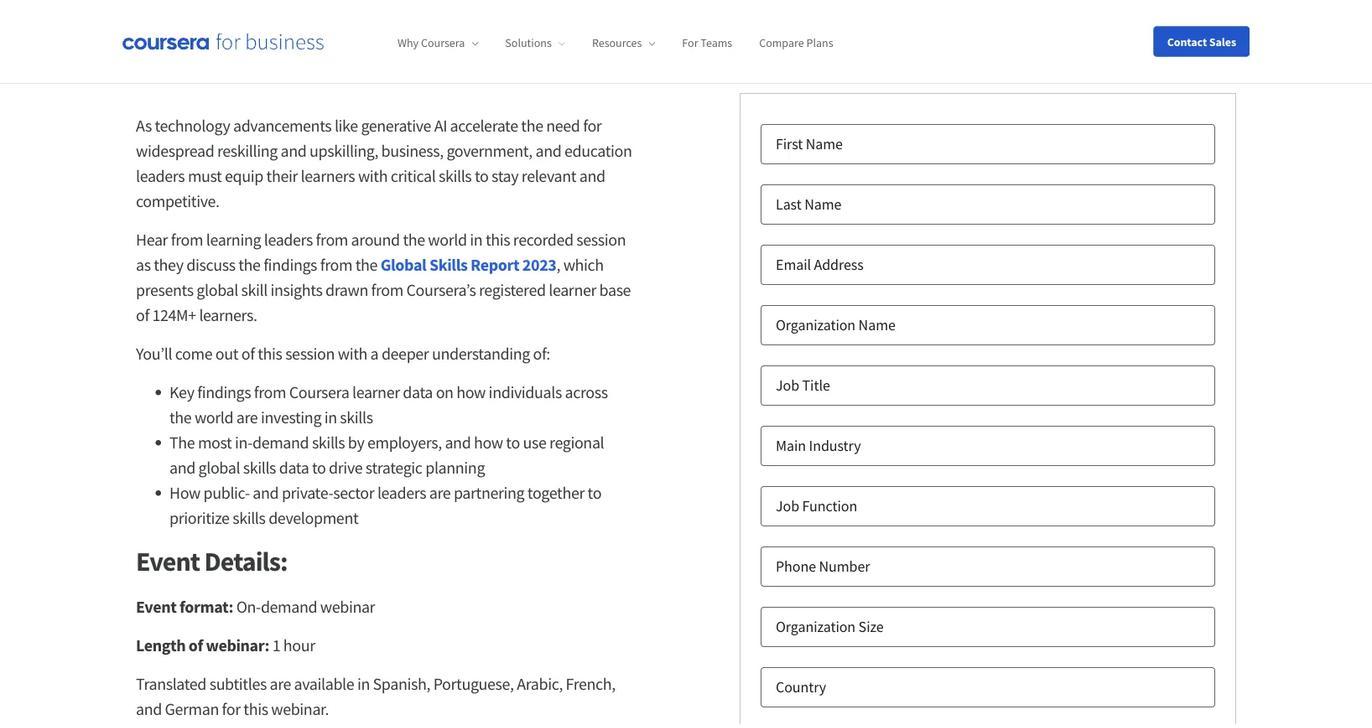 Task type: locate. For each thing, give the bounding box(es) containing it.
accelerate
[[450, 115, 518, 136]]

to
[[475, 166, 489, 187], [506, 432, 520, 453], [312, 458, 326, 479], [588, 483, 602, 504]]

equip
[[225, 166, 263, 187]]

recorded
[[513, 229, 573, 250]]

learner down the which
[[549, 280, 596, 301]]

from
[[171, 229, 203, 250], [316, 229, 348, 250], [320, 255, 352, 276], [371, 280, 403, 301], [254, 382, 286, 403]]

of inside the , which presents global skill insights drawn from coursera's registered learner base of 124m+ learners.
[[136, 305, 149, 326]]

0 horizontal spatial leaders
[[136, 166, 185, 187]]

plans
[[806, 35, 833, 51]]

0 vertical spatial name
[[806, 135, 843, 154]]

1 organization from the top
[[776, 316, 856, 335]]

organization name
[[776, 316, 896, 335]]

email
[[776, 255, 811, 274]]

0 vertical spatial findings
[[264, 255, 317, 276]]

0 horizontal spatial are
[[236, 407, 258, 428]]

0 vertical spatial global
[[197, 280, 238, 301]]

Email Address email field
[[761, 245, 1215, 285]]

leaders inside hear from learning leaders from around the world in this recorded session as they discuss the findings from the
[[264, 229, 313, 250]]

how up planning at the bottom of page
[[474, 432, 503, 453]]

the inside key findings from coursera learner data on how individuals across the world are investing in skills the most in-demand skills by employers, and how to use regional and global skills data to drive strategic planning how public- and private-sector leaders are partnering together to prioritize skills development
[[169, 407, 192, 428]]

0 vertical spatial of
[[136, 305, 149, 326]]

in inside hear from learning leaders from around the world in this recorded session as they discuss the findings from the
[[470, 229, 483, 250]]

industry
[[809, 437, 861, 455]]

skills down the in-
[[243, 458, 276, 479]]

1 horizontal spatial learner
[[549, 280, 596, 301]]

learner down a
[[352, 382, 400, 403]]

job for job title
[[776, 376, 799, 395]]

2 job from the top
[[776, 497, 799, 516]]

are
[[236, 407, 258, 428], [429, 483, 451, 504], [270, 674, 291, 695]]

with left a
[[338, 343, 367, 364]]

learners
[[301, 166, 355, 187]]

0 horizontal spatial world
[[195, 407, 233, 428]]

0 vertical spatial in
[[470, 229, 483, 250]]

0 vertical spatial with
[[358, 166, 388, 187]]

0 horizontal spatial learner
[[352, 382, 400, 403]]

leaders up insights
[[264, 229, 313, 250]]

2 vertical spatial of
[[189, 635, 203, 656]]

the left need
[[521, 115, 543, 136]]

1 vertical spatial event
[[136, 597, 177, 618]]

1 horizontal spatial findings
[[264, 255, 317, 276]]

0 horizontal spatial for
[[222, 699, 241, 720]]

1 vertical spatial demand
[[261, 597, 317, 618]]

1 vertical spatial organization
[[776, 618, 856, 637]]

how right on
[[457, 382, 486, 403]]

skills left by
[[312, 432, 345, 453]]

in left spanish,
[[357, 674, 370, 695]]

organization left 'size'
[[776, 618, 856, 637]]

job left function
[[776, 497, 799, 516]]

solutions link
[[505, 35, 565, 51]]

0 horizontal spatial coursera
[[289, 382, 349, 403]]

2 vertical spatial leaders
[[377, 483, 426, 504]]

1 vertical spatial how
[[474, 432, 503, 453]]

1 horizontal spatial world
[[428, 229, 467, 250]]

organization for organization size
[[776, 618, 856, 637]]

business,
[[381, 141, 444, 161]]

leaders inside key findings from coursera learner data on how individuals across the world are investing in skills the most in-demand skills by employers, and how to use regional and global skills data to drive strategic planning how public- and private-sector leaders are partnering together to prioritize skills development
[[377, 483, 426, 504]]

skills right critical
[[439, 166, 472, 187]]

this down subtitles
[[244, 699, 268, 720]]

as
[[136, 255, 151, 276]]

0 horizontal spatial findings
[[197, 382, 251, 403]]

government,
[[447, 141, 533, 161]]

leaders down widespread
[[136, 166, 185, 187]]

1 horizontal spatial data
[[403, 382, 433, 403]]

1 vertical spatial leaders
[[264, 229, 313, 250]]

2 vertical spatial in
[[357, 674, 370, 695]]

1 vertical spatial for
[[222, 699, 241, 720]]

name for last name
[[805, 195, 842, 214]]

name down the 'address'
[[859, 316, 896, 335]]

format:
[[180, 597, 233, 618]]

the
[[521, 115, 543, 136], [403, 229, 425, 250], [238, 255, 261, 276], [355, 255, 378, 276], [169, 407, 192, 428]]

name right the first
[[806, 135, 843, 154]]

need
[[546, 115, 580, 136]]

of left 124m+
[[136, 305, 149, 326]]

1 vertical spatial learner
[[352, 382, 400, 403]]

with inside as technology advancements like generative ai accelerate the need for widespread reskilling and upskilling, business, government, and education leaders must equip their learners with critical skills to stay relevant and competitive.
[[358, 166, 388, 187]]

discuss
[[186, 255, 235, 276]]

coursera
[[421, 35, 465, 51], [289, 382, 349, 403]]

education
[[565, 141, 632, 161]]

data left on
[[403, 382, 433, 403]]

findings up insights
[[264, 255, 317, 276]]

this
[[486, 229, 510, 250], [258, 343, 282, 364], [244, 699, 268, 720]]

skills up by
[[340, 407, 373, 428]]

the
[[169, 432, 195, 453]]

job function
[[776, 497, 857, 516]]

1 horizontal spatial for
[[583, 115, 602, 136]]

hour
[[283, 635, 315, 656]]

learner inside key findings from coursera learner data on how individuals across the world are investing in skills the most in-demand skills by employers, and how to use regional and global skills data to drive strategic planning how public- and private-sector leaders are partnering together to prioritize skills development
[[352, 382, 400, 403]]

0 vertical spatial job
[[776, 376, 799, 395]]

1 horizontal spatial coursera
[[421, 35, 465, 51]]

data
[[403, 382, 433, 403], [279, 458, 309, 479]]

1 vertical spatial global
[[198, 458, 240, 479]]

Job Title text field
[[761, 366, 1215, 406]]

for
[[682, 35, 698, 51]]

0 vertical spatial leaders
[[136, 166, 185, 187]]

1 horizontal spatial are
[[270, 674, 291, 695]]

1 horizontal spatial session
[[577, 229, 626, 250]]

skills down public-
[[232, 508, 266, 529]]

compare plans link
[[759, 35, 833, 51]]

in up global skills report 2023
[[470, 229, 483, 250]]

this up report
[[486, 229, 510, 250]]

2 horizontal spatial in
[[470, 229, 483, 250]]

2 vertical spatial this
[[244, 699, 268, 720]]

compare
[[759, 35, 804, 51]]

from up they
[[171, 229, 203, 250]]

private-
[[282, 483, 333, 504]]

for inside as technology advancements like generative ai accelerate the need for widespread reskilling and upskilling, business, government, and education leaders must equip their learners with critical skills to stay relevant and competitive.
[[583, 115, 602, 136]]

in
[[470, 229, 483, 250], [324, 407, 337, 428], [357, 674, 370, 695]]

details:
[[204, 544, 287, 578]]

out
[[215, 343, 238, 364]]

name right last
[[805, 195, 842, 214]]

Organization Name text field
[[761, 305, 1215, 346]]

for
[[583, 115, 602, 136], [222, 699, 241, 720]]

2 event from the top
[[136, 597, 177, 618]]

event up the "length" at left bottom
[[136, 597, 177, 618]]

0 horizontal spatial of
[[136, 305, 149, 326]]

contact
[[1167, 34, 1207, 49]]

from up drawn
[[320, 255, 352, 276]]

0 vertical spatial event
[[136, 544, 200, 578]]

from down global
[[371, 280, 403, 301]]

event
[[136, 544, 200, 578], [136, 597, 177, 618]]

2 horizontal spatial are
[[429, 483, 451, 504]]

job left title on the right bottom of the page
[[776, 376, 799, 395]]

strategic
[[366, 458, 422, 479]]

0 vertical spatial learner
[[549, 280, 596, 301]]

the down key
[[169, 407, 192, 428]]

webinar:
[[206, 635, 269, 656]]

and down the the
[[169, 458, 195, 479]]

2 horizontal spatial of
[[241, 343, 255, 364]]

and right public-
[[253, 483, 279, 504]]

coursera right why
[[421, 35, 465, 51]]

0 vertical spatial demand
[[252, 432, 309, 453]]

stay
[[492, 166, 519, 187]]

drive
[[329, 458, 363, 479]]

2 vertical spatial name
[[859, 316, 896, 335]]

Phone Number telephone field
[[761, 547, 1215, 587]]

are up the in-
[[236, 407, 258, 428]]

the inside as technology advancements like generative ai accelerate the need for widespread reskilling and upskilling, business, government, and education leaders must equip their learners with critical skills to stay relevant and competitive.
[[521, 115, 543, 136]]

from up investing
[[254, 382, 286, 403]]

and down "translated"
[[136, 699, 162, 720]]

last name
[[776, 195, 842, 214]]

0 horizontal spatial in
[[324, 407, 337, 428]]

teams
[[701, 35, 732, 51]]

planning
[[425, 458, 485, 479]]

findings down out
[[197, 382, 251, 403]]

world up skills
[[428, 229, 467, 250]]

1 vertical spatial findings
[[197, 382, 251, 403]]

global down discuss
[[197, 280, 238, 301]]

to left stay
[[475, 166, 489, 187]]

report
[[471, 255, 519, 276]]

skills
[[439, 166, 472, 187], [340, 407, 373, 428], [312, 432, 345, 453], [243, 458, 276, 479], [232, 508, 266, 529]]

around
[[351, 229, 400, 250]]

1 vertical spatial coursera
[[289, 382, 349, 403]]

prioritize
[[169, 508, 229, 529]]

0 vertical spatial for
[[583, 115, 602, 136]]

for up education
[[583, 115, 602, 136]]

in-
[[235, 432, 252, 453]]

1 vertical spatial in
[[324, 407, 337, 428]]

0 vertical spatial session
[[577, 229, 626, 250]]

name
[[806, 135, 843, 154], [805, 195, 842, 214], [859, 316, 896, 335]]

job for job function
[[776, 497, 799, 516]]

main industry
[[776, 437, 861, 455]]

as
[[136, 115, 152, 136]]

for down subtitles
[[222, 699, 241, 720]]

you'll
[[136, 343, 172, 364]]

2 vertical spatial are
[[270, 674, 291, 695]]

0 vertical spatial data
[[403, 382, 433, 403]]

session up the which
[[577, 229, 626, 250]]

demand down investing
[[252, 432, 309, 453]]

global down the most
[[198, 458, 240, 479]]

for inside the translated subtitles are available in spanish, portuguese, arabic, french, and german for this webinar.
[[222, 699, 241, 720]]

1 vertical spatial data
[[279, 458, 309, 479]]

to left 'drive'
[[312, 458, 326, 479]]

with
[[358, 166, 388, 187], [338, 343, 367, 364]]

2 horizontal spatial leaders
[[377, 483, 426, 504]]

1 vertical spatial world
[[195, 407, 233, 428]]

skills inside as technology advancements like generative ai accelerate the need for widespread reskilling and upskilling, business, government, and education leaders must equip their learners with critical skills to stay relevant and competitive.
[[439, 166, 472, 187]]

to right together
[[588, 483, 602, 504]]

are up webinar.
[[270, 674, 291, 695]]

1 vertical spatial this
[[258, 343, 282, 364]]

organization up title on the right bottom of the page
[[776, 316, 856, 335]]

1 job from the top
[[776, 376, 799, 395]]

world up the most
[[195, 407, 233, 428]]

with down upskilling, on the left
[[358, 166, 388, 187]]

event for event details:
[[136, 544, 200, 578]]

2 organization from the top
[[776, 618, 856, 637]]

1 event from the top
[[136, 544, 200, 578]]

session left a
[[285, 343, 335, 364]]

are down planning at the bottom of page
[[429, 483, 451, 504]]

learners.
[[199, 305, 257, 326]]

event down prioritize
[[136, 544, 200, 578]]

1 vertical spatial session
[[285, 343, 335, 364]]

coursera up investing
[[289, 382, 349, 403]]

name for first name
[[806, 135, 843, 154]]

leaders down strategic
[[377, 483, 426, 504]]

like
[[335, 115, 358, 136]]

1 vertical spatial name
[[805, 195, 842, 214]]

leaders
[[136, 166, 185, 187], [264, 229, 313, 250], [377, 483, 426, 504]]

this right out
[[258, 343, 282, 364]]

of right out
[[241, 343, 255, 364]]

data up private-
[[279, 458, 309, 479]]

contact sales button
[[1154, 26, 1250, 57]]

world
[[428, 229, 467, 250], [195, 407, 233, 428]]

insights
[[271, 280, 322, 301]]

function
[[802, 497, 857, 516]]

demand up hour
[[261, 597, 317, 618]]

findings
[[264, 255, 317, 276], [197, 382, 251, 403]]

1 vertical spatial of
[[241, 343, 255, 364]]

of right the "length" at left bottom
[[189, 635, 203, 656]]

1 vertical spatial are
[[429, 483, 451, 504]]

1 horizontal spatial in
[[357, 674, 370, 695]]

demand inside key findings from coursera learner data on how individuals across the world are investing in skills the most in-demand skills by employers, and how to use regional and global skills data to drive strategic planning how public- and private-sector leaders are partnering together to prioritize skills development
[[252, 432, 309, 453]]

name for organization name
[[859, 316, 896, 335]]

1 horizontal spatial of
[[189, 635, 203, 656]]

by
[[348, 432, 364, 453]]

in right investing
[[324, 407, 337, 428]]

0 vertical spatial organization
[[776, 316, 856, 335]]

1 vertical spatial job
[[776, 497, 799, 516]]

world inside hear from learning leaders from around the world in this recorded session as they discuss the findings from the
[[428, 229, 467, 250]]

0 vertical spatial this
[[486, 229, 510, 250]]

0 vertical spatial world
[[428, 229, 467, 250]]

1 horizontal spatial leaders
[[264, 229, 313, 250]]



Task type: vqa. For each thing, say whether or not it's contained in the screenshot.
this within Translated subtitles are available in Spanish, Portuguese, Arabic, French, and German for this webinar.
yes



Task type: describe. For each thing, give the bounding box(es) containing it.
and down education
[[579, 166, 605, 187]]

global inside the , which presents global skill insights drawn from coursera's registered learner base of 124m+ learners.
[[197, 280, 238, 301]]

individuals
[[489, 382, 562, 403]]

widespread
[[136, 141, 214, 161]]

the down around
[[355, 255, 378, 276]]

german
[[165, 699, 219, 720]]

First Name text field
[[761, 124, 1215, 164]]

learner inside the , which presents global skill insights drawn from coursera's registered learner base of 124m+ learners.
[[549, 280, 596, 301]]

1 vertical spatial with
[[338, 343, 367, 364]]

size
[[859, 618, 884, 637]]

and up relevant
[[536, 141, 562, 161]]

in inside key findings from coursera learner data on how individuals across the world are investing in skills the most in-demand skills by employers, and how to use regional and global skills data to drive strategic planning how public- and private-sector leaders are partnering together to prioritize skills development
[[324, 407, 337, 428]]

you'll come out of this session with a deeper understanding of:
[[136, 343, 550, 364]]

upskilling,
[[310, 141, 378, 161]]

from left around
[[316, 229, 348, 250]]

to inside as technology advancements like generative ai accelerate the need for widespread reskilling and upskilling, business, government, and education leaders must equip their learners with critical skills to stay relevant and competitive.
[[475, 166, 489, 187]]

generative
[[361, 115, 431, 136]]

124m+
[[152, 305, 196, 326]]

technology
[[155, 115, 230, 136]]

leaders inside as technology advancements like generative ai accelerate the need for widespread reskilling and upskilling, business, government, and education leaders must equip their learners with critical skills to stay relevant and competitive.
[[136, 166, 185, 187]]

and inside the translated subtitles are available in spanish, portuguese, arabic, french, and german for this webinar.
[[136, 699, 162, 720]]

to left use
[[506, 432, 520, 453]]

together
[[527, 483, 585, 504]]

how
[[169, 483, 200, 504]]

coursera for business image
[[122, 33, 324, 50]]

title
[[802, 376, 830, 395]]

why coursera
[[398, 35, 465, 51]]

findings inside hear from learning leaders from around the world in this recorded session as they discuss the findings from the
[[264, 255, 317, 276]]

address
[[814, 255, 864, 274]]

translated
[[136, 674, 206, 695]]

the up skill at the left of the page
[[238, 255, 261, 276]]

sales
[[1209, 34, 1236, 49]]

advancements
[[233, 115, 332, 136]]

in inside the translated subtitles are available in spanish, portuguese, arabic, french, and german for this webinar.
[[357, 674, 370, 695]]

critical
[[391, 166, 436, 187]]

world inside key findings from coursera learner data on how individuals across the world are investing in skills the most in-demand skills by employers, and how to use regional and global skills data to drive strategic planning how public- and private-sector leaders are partnering together to prioritize skills development
[[195, 407, 233, 428]]

relevant
[[522, 166, 576, 187]]

first
[[776, 135, 803, 154]]

length
[[136, 635, 186, 656]]

global inside key findings from coursera learner data on how individuals across the world are investing in skills the most in-demand skills by employers, and how to use regional and global skills data to drive strategic planning how public- and private-sector leaders are partnering together to prioritize skills development
[[198, 458, 240, 479]]

use
[[523, 432, 546, 453]]

public-
[[203, 483, 250, 504]]

across
[[565, 382, 608, 403]]

and down the advancements
[[281, 141, 307, 161]]

main
[[776, 437, 806, 455]]

from inside key findings from coursera learner data on how individuals across the world are investing in skills the most in-demand skills by employers, and how to use regional and global skills data to drive strategic planning how public- and private-sector leaders are partnering together to prioritize skills development
[[254, 382, 286, 403]]

country
[[776, 678, 826, 697]]

hear from learning leaders from around the world in this recorded session as they discuss the findings from the
[[136, 229, 626, 276]]

a
[[370, 343, 379, 364]]

reskilling
[[217, 141, 278, 161]]

employers,
[[367, 432, 442, 453]]

session inside hear from learning leaders from around the world in this recorded session as they discuss the findings from the
[[577, 229, 626, 250]]

sector
[[333, 483, 374, 504]]

and up planning at the bottom of page
[[445, 432, 471, 453]]

number
[[819, 557, 870, 576]]

partnering
[[454, 483, 524, 504]]

hear
[[136, 229, 168, 250]]

they
[[154, 255, 183, 276]]

development
[[269, 508, 358, 529]]

drawn
[[325, 280, 368, 301]]

0 horizontal spatial data
[[279, 458, 309, 479]]

,
[[557, 255, 560, 276]]

0 vertical spatial coursera
[[421, 35, 465, 51]]

why coursera link
[[398, 35, 478, 51]]

2023
[[522, 255, 557, 276]]

deeper
[[382, 343, 429, 364]]

which
[[563, 255, 604, 276]]

phone
[[776, 557, 816, 576]]

length of webinar: 1 hour
[[136, 635, 315, 656]]

as technology advancements like generative ai accelerate the need for widespread reskilling and upskilling, business, government, and education leaders must equip their learners with critical skills to stay relevant and competitive.
[[136, 115, 632, 212]]

job title
[[776, 376, 830, 395]]

solutions
[[505, 35, 552, 51]]

event format: on-demand webinar
[[136, 597, 375, 618]]

global skills report 2023
[[381, 255, 557, 276]]

Last Name text field
[[761, 185, 1215, 225]]

available
[[294, 674, 354, 695]]

coursera inside key findings from coursera learner data on how individuals across the world are investing in skills the most in-demand skills by employers, and how to use regional and global skills data to drive strategic planning how public- and private-sector leaders are partnering together to prioritize skills development
[[289, 382, 349, 403]]

organization for organization name
[[776, 316, 856, 335]]

organization size
[[776, 618, 884, 637]]

email address
[[776, 255, 864, 274]]

webinar.
[[271, 699, 329, 720]]

presents
[[136, 280, 194, 301]]

for teams link
[[682, 35, 732, 51]]

global
[[381, 255, 426, 276]]

french,
[[566, 674, 616, 695]]

resources link
[[592, 35, 655, 51]]

the up global
[[403, 229, 425, 250]]

key
[[169, 382, 194, 403]]

0 horizontal spatial session
[[285, 343, 335, 364]]

from inside the , which presents global skill insights drawn from coursera's registered learner base of 124m+ learners.
[[371, 280, 403, 301]]

key findings from coursera learner data on how individuals across the world are investing in skills the most in-demand skills by employers, and how to use regional and global skills data to drive strategic planning how public- and private-sector leaders are partnering together to prioritize skills development
[[169, 382, 608, 529]]

portuguese,
[[433, 674, 514, 695]]

their
[[266, 166, 298, 187]]

skills
[[429, 255, 468, 276]]

are inside the translated subtitles are available in spanish, portuguese, arabic, french, and german for this webinar.
[[270, 674, 291, 695]]

compare plans
[[759, 35, 833, 51]]

base
[[599, 280, 631, 301]]

skill
[[241, 280, 268, 301]]

0 vertical spatial are
[[236, 407, 258, 428]]

this inside hear from learning leaders from around the world in this recorded session as they discuss the findings from the
[[486, 229, 510, 250]]

this inside the translated subtitles are available in spanish, portuguese, arabic, french, and german for this webinar.
[[244, 699, 268, 720]]

regional
[[549, 432, 604, 453]]

findings inside key findings from coursera learner data on how individuals across the world are investing in skills the most in-demand skills by employers, and how to use regional and global skills data to drive strategic planning how public- and private-sector leaders are partnering together to prioritize skills development
[[197, 382, 251, 403]]

registered
[[479, 280, 546, 301]]

understanding
[[432, 343, 530, 364]]

contact sales
[[1167, 34, 1236, 49]]

coursera's
[[406, 280, 476, 301]]

0 vertical spatial how
[[457, 382, 486, 403]]

event for event format: on-demand webinar
[[136, 597, 177, 618]]

global skills report 2023 link
[[381, 255, 557, 276]]

last
[[776, 195, 802, 214]]

of:
[[533, 343, 550, 364]]

translated subtitles are available in spanish, portuguese, arabic, french, and german for this webinar.
[[136, 674, 616, 720]]

competitive.
[[136, 191, 219, 212]]



